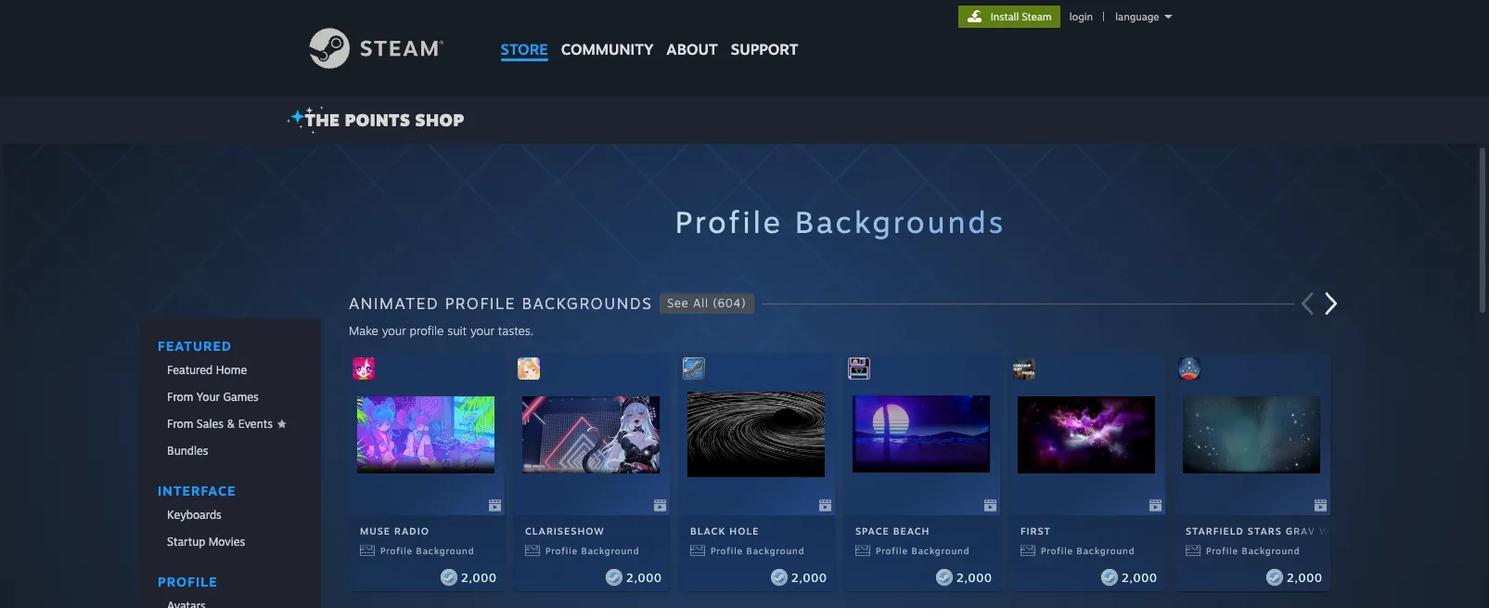 Task type: describe. For each thing, give the bounding box(es) containing it.
retrowave image
[[848, 357, 871, 380]]

muse radio
[[360, 525, 430, 536]]

install
[[991, 10, 1019, 23]]

events
[[238, 417, 273, 431]]

from for from your games
[[167, 390, 193, 404]]

sales
[[197, 417, 224, 431]]

login
[[1070, 10, 1094, 23]]

games
[[223, 390, 259, 404]]

2 your from the left
[[471, 323, 495, 338]]

animated profile backgrounds
[[349, 293, 653, 313]]

suit
[[448, 323, 467, 338]]

your
[[197, 390, 220, 404]]

startup movies link
[[139, 529, 321, 554]]

login link
[[1066, 10, 1097, 23]]

animated
[[349, 293, 439, 313]]

hole
[[730, 525, 760, 536]]

bundles
[[167, 444, 208, 458]]

profile background for clariseshow
[[546, 545, 640, 556]]

keyboards link
[[139, 502, 321, 527]]

profile up suit
[[445, 293, 516, 313]]

space
[[856, 525, 890, 536]]

bundles link
[[139, 438, 321, 463]]

see all (604) button
[[660, 293, 754, 314]]

startup
[[167, 535, 205, 549]]

miss neko 3 image
[[518, 357, 540, 380]]

dinosaur hunt puzzle image
[[1014, 357, 1036, 380]]

featured
[[167, 363, 213, 377]]

the points shop
[[305, 110, 465, 130]]

first
[[1021, 525, 1052, 536]]

2,000 for muse radio
[[461, 570, 497, 584]]

language
[[1116, 10, 1160, 23]]

support
[[731, 40, 799, 58]]

all
[[694, 296, 709, 310]]

wave
[[1320, 525, 1351, 536]]

profile
[[410, 323, 444, 338]]

community
[[561, 40, 654, 58]]

starfield
[[1186, 525, 1245, 536]]

background for muse radio
[[416, 545, 475, 556]]

from your games link
[[139, 384, 321, 409]]

background for space beach
[[912, 545, 970, 556]]

profile for first
[[1041, 545, 1074, 556]]

stars
[[1248, 525, 1283, 536]]

points
[[345, 110, 411, 130]]

tastes.
[[498, 323, 534, 338]]

the debut collection image
[[683, 357, 705, 380]]

clariseshow
[[525, 525, 605, 536]]

profile for black hole
[[711, 545, 743, 556]]

muse dash image
[[353, 357, 375, 380]]

from sales & events
[[167, 417, 273, 431]]

make your profile suit your tastes.
[[349, 323, 534, 338]]

2,000 for black hole
[[792, 570, 828, 584]]

from your games
[[167, 390, 259, 404]]



Task type: locate. For each thing, give the bounding box(es) containing it.
2,000 for starfield stars grav wave
[[1288, 570, 1324, 584]]

1 from from the top
[[167, 390, 193, 404]]

profile for space beach
[[876, 545, 909, 556]]

1 background from the left
[[416, 545, 475, 556]]

profile background for first
[[1041, 545, 1136, 556]]

profile background down first
[[1041, 545, 1136, 556]]

profile background down the "hole" at the bottom
[[711, 545, 805, 556]]

3 background from the left
[[747, 545, 805, 556]]

home
[[216, 363, 247, 377]]

profile background down the stars
[[1207, 545, 1301, 556]]

shop
[[415, 110, 465, 130]]

5 profile background from the left
[[1041, 545, 1136, 556]]

profile down the muse radio
[[380, 545, 413, 556]]

0 horizontal spatial your
[[382, 323, 406, 338]]

background
[[416, 545, 475, 556], [582, 545, 640, 556], [747, 545, 805, 556], [912, 545, 970, 556], [1077, 545, 1136, 556], [1243, 545, 1301, 556]]

profile down space beach
[[876, 545, 909, 556]]

grav
[[1286, 525, 1316, 536]]

startup movies
[[167, 535, 245, 549]]

see all (604)
[[668, 296, 747, 310]]

install steam
[[991, 10, 1052, 23]]

see
[[668, 296, 689, 310]]

4 2,000 from the left
[[957, 570, 993, 584]]

2,000 for first
[[1122, 570, 1158, 584]]

beach
[[894, 525, 931, 536]]

starfield image
[[1179, 357, 1201, 380]]

keyboards
[[167, 508, 222, 522]]

2,000 for clariseshow
[[627, 570, 663, 584]]

2 background from the left
[[582, 545, 640, 556]]

0 horizontal spatial backgrounds
[[522, 293, 653, 313]]

5 2,000 from the left
[[1122, 570, 1158, 584]]

profile for clariseshow
[[546, 545, 578, 556]]

profile down starfield at the bottom of page
[[1207, 545, 1239, 556]]

from for from sales & events
[[167, 417, 193, 431]]

profile background
[[380, 545, 475, 556], [546, 545, 640, 556], [711, 545, 805, 556], [876, 545, 970, 556], [1041, 545, 1136, 556], [1207, 545, 1301, 556]]

from left "your"
[[167, 390, 193, 404]]

1 profile background from the left
[[380, 545, 475, 556]]

&
[[227, 417, 235, 431]]

2 from from the top
[[167, 417, 193, 431]]

the
[[305, 110, 340, 130]]

profile
[[675, 203, 784, 240], [445, 293, 516, 313], [380, 545, 413, 556], [546, 545, 578, 556], [711, 545, 743, 556], [876, 545, 909, 556], [1041, 545, 1074, 556], [1207, 545, 1239, 556]]

your
[[382, 323, 406, 338], [471, 323, 495, 338]]

about link
[[660, 0, 725, 63]]

background for first
[[1077, 545, 1136, 556]]

the points shop link
[[286, 105, 472, 134]]

about
[[667, 40, 718, 58]]

4 profile background from the left
[[876, 545, 970, 556]]

2,000
[[461, 570, 497, 584], [627, 570, 663, 584], [792, 570, 828, 584], [957, 570, 993, 584], [1122, 570, 1158, 584], [1288, 570, 1324, 584]]

from sales & events link
[[139, 411, 321, 436]]

from
[[167, 390, 193, 404], [167, 417, 193, 431]]

profile background down radio
[[380, 545, 475, 556]]

starfield stars grav wave
[[1186, 525, 1351, 536]]

0 vertical spatial from
[[167, 390, 193, 404]]

6 profile background from the left
[[1207, 545, 1301, 556]]

profile for muse radio
[[380, 545, 413, 556]]

movies
[[209, 535, 245, 549]]

community link
[[555, 0, 660, 67]]

featured home link
[[139, 357, 321, 382]]

store link
[[494, 0, 555, 67]]

background for starfield stars grav wave
[[1243, 545, 1301, 556]]

your right suit
[[471, 323, 495, 338]]

1 your from the left
[[382, 323, 406, 338]]

1 2,000 from the left
[[461, 570, 497, 584]]

space beach
[[856, 525, 931, 536]]

support link
[[725, 0, 805, 63]]

background for clariseshow
[[582, 545, 640, 556]]

from up bundles
[[167, 417, 193, 431]]

featured home
[[167, 363, 247, 377]]

6 2,000 from the left
[[1288, 570, 1324, 584]]

profile down clariseshow
[[546, 545, 578, 556]]

black hole
[[691, 525, 760, 536]]

profile background for starfield stars grav wave
[[1207, 545, 1301, 556]]

3 profile background from the left
[[711, 545, 805, 556]]

profile down black hole on the bottom of page
[[711, 545, 743, 556]]

1 vertical spatial backgrounds
[[522, 293, 653, 313]]

background for black hole
[[747, 545, 805, 556]]

6 background from the left
[[1243, 545, 1301, 556]]

1 horizontal spatial your
[[471, 323, 495, 338]]

0 vertical spatial backgrounds
[[795, 203, 1007, 240]]

see all (604) link
[[653, 293, 754, 314]]

store
[[501, 40, 548, 58]]

2,000 for space beach
[[957, 570, 993, 584]]

3 2,000 from the left
[[792, 570, 828, 584]]

profile background for space beach
[[876, 545, 970, 556]]

profile background down "beach"
[[876, 545, 970, 556]]

2 2,000 from the left
[[627, 570, 663, 584]]

profile for starfield stars grav wave
[[1207, 545, 1239, 556]]

black
[[691, 525, 726, 536]]

profile backgrounds
[[675, 203, 1007, 240]]

5 background from the left
[[1077, 545, 1136, 556]]

profile down first
[[1041, 545, 1074, 556]]

1 horizontal spatial backgrounds
[[795, 203, 1007, 240]]

make
[[349, 323, 379, 338]]

steam
[[1022, 10, 1052, 23]]

profile background for black hole
[[711, 545, 805, 556]]

muse
[[360, 525, 391, 536]]

profile up (604)
[[675, 203, 784, 240]]

|
[[1103, 10, 1106, 23]]

1 vertical spatial from
[[167, 417, 193, 431]]

radio
[[395, 525, 430, 536]]

(604)
[[713, 296, 747, 310]]

4 background from the left
[[912, 545, 970, 556]]

your down animated
[[382, 323, 406, 338]]

profile background down clariseshow
[[546, 545, 640, 556]]

install steam link
[[959, 6, 1061, 28]]

login | language
[[1070, 10, 1160, 23]]

backgrounds
[[795, 203, 1007, 240], [522, 293, 653, 313]]

profile background for muse radio
[[380, 545, 475, 556]]

2 profile background from the left
[[546, 545, 640, 556]]



Task type: vqa. For each thing, say whether or not it's contained in the screenshot.
the Categories link
no



